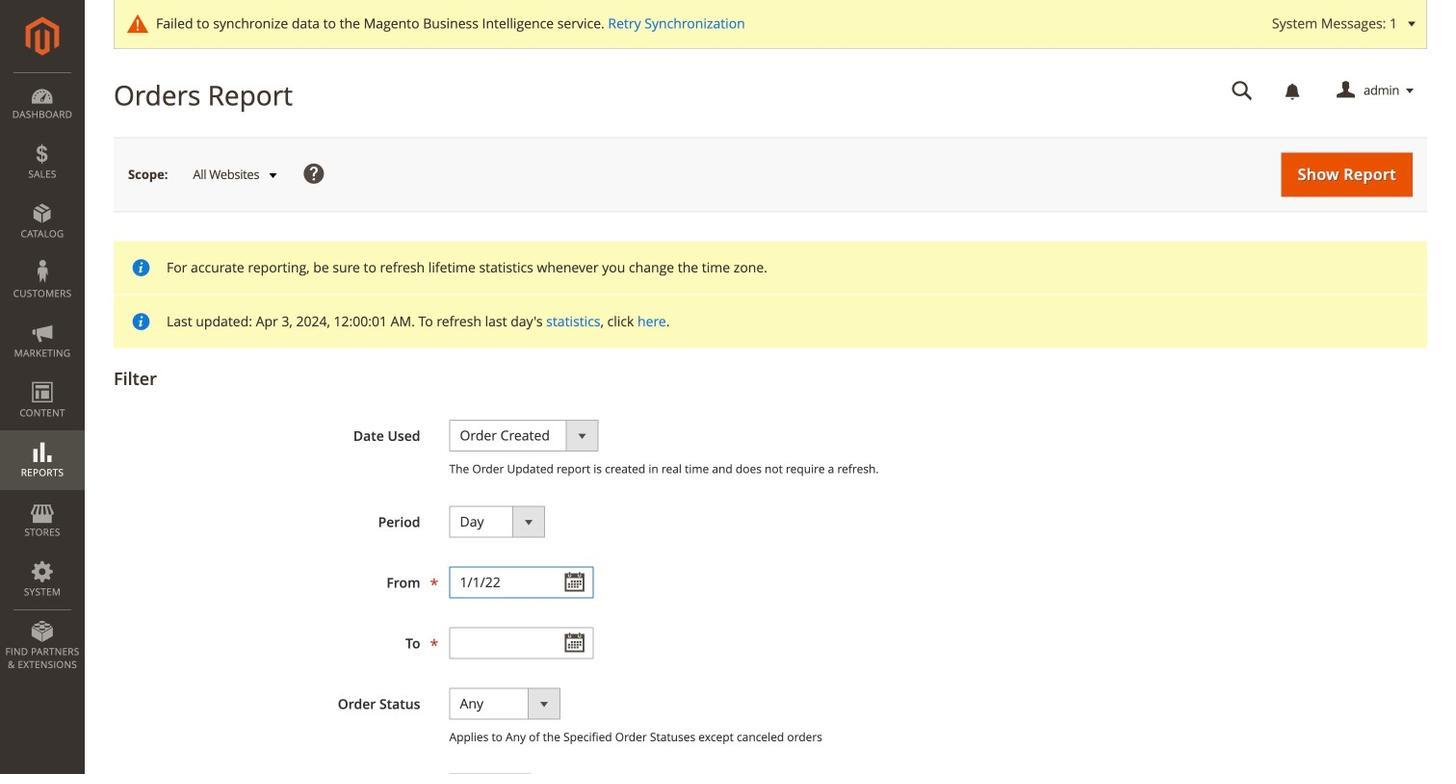 Task type: locate. For each thing, give the bounding box(es) containing it.
magento admin panel image
[[26, 16, 59, 56]]

None text field
[[449, 627, 594, 659]]

None text field
[[1218, 74, 1266, 108], [449, 567, 594, 598], [1218, 74, 1266, 108], [449, 567, 594, 598]]

menu bar
[[0, 72, 85, 681]]



